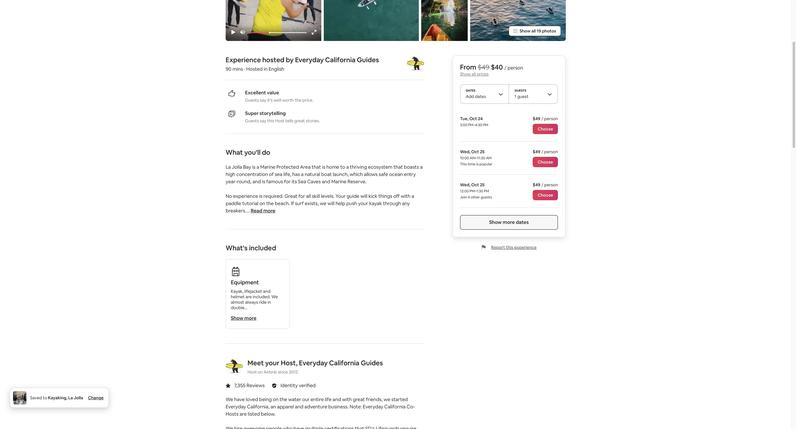 Task type: locate. For each thing, give the bounding box(es) containing it.
we inside no experience is required. great for all skill levels. your guide will kick things off with a paddle tutorial on the beach. if surf exists, we will help push your kayak through any breakers.…
[[320, 201, 327, 207]]

more for show more dates
[[503, 219, 515, 226]]

1 horizontal spatial this
[[506, 245, 514, 250]]

0 horizontal spatial for
[[284, 179, 291, 185]]

0 vertical spatial say
[[260, 98, 266, 103]]

1 vertical spatial 25
[[480, 182, 485, 188]]

your right push at the left
[[358, 201, 368, 207]]

pm for 25
[[484, 189, 489, 194]]

pm inside 'tue, oct 24 3:00 pm–4:30 pm'
[[483, 123, 489, 128]]

ocean
[[389, 171, 403, 178]]

started
[[392, 397, 408, 403]]

25 for wed, oct 25 12:00 pm–1:30 pm join 4 other guests
[[480, 182, 485, 188]]

2 wed, from the top
[[460, 182, 471, 188]]

wed, up 12:00
[[460, 182, 471, 188]]

have
[[234, 397, 245, 403]]

which
[[350, 171, 363, 178]]

12:00
[[460, 189, 469, 194]]

we inside the equipment kayak, lifejacket and helmet are included. we almost always ride in double...
[[272, 295, 278, 300]]

that up the ocean
[[394, 164, 403, 170]]

jolla up high
[[232, 164, 242, 170]]

0 horizontal spatial we
[[226, 397, 233, 403]]

0 horizontal spatial your
[[265, 359, 280, 368]]

learn more about the host, everyday california guides. image
[[407, 56, 424, 73], [407, 56, 424, 73], [226, 359, 243, 376], [226, 359, 243, 376]]

0 vertical spatial oct
[[470, 116, 477, 122]]

0 horizontal spatial more
[[245, 315, 257, 322]]

2 choose from the top
[[538, 160, 553, 165]]

and inside the equipment kayak, lifejacket and helmet are included. we almost always ride in double...
[[263, 289, 271, 295]]

for up surf
[[299, 193, 305, 200]]

in
[[264, 66, 268, 72], [268, 300, 271, 305]]

guests down super
[[245, 118, 259, 124]]

super
[[245, 110, 259, 117]]

1 vertical spatial jolla
[[74, 396, 83, 401]]

in inside the experience hosted by everyday california guides 90 mins · hosted in english
[[264, 66, 268, 72]]

in left english on the left of page
[[264, 66, 268, 72]]

guide
[[347, 193, 360, 200]]

1 vertical spatial choose
[[538, 160, 553, 165]]

/ inside "from $49 $40 / person show all prices"
[[505, 65, 507, 71]]

all left "19" on the top
[[532, 28, 536, 34]]

la up high
[[226, 164, 231, 170]]

1 vertical spatial host
[[248, 370, 257, 375]]

this
[[267, 118, 274, 124], [506, 245, 514, 250]]

person for 12:00 pm–1:30 pm
[[545, 182, 558, 188]]

wed, for wed, oct 25 12:00 pm–1:30 pm join 4 other guests
[[460, 182, 471, 188]]

everyday up verified
[[299, 359, 328, 368]]

paddle
[[226, 201, 241, 207]]

experience
[[226, 56, 261, 64]]

pm up guests
[[484, 189, 489, 194]]

help
[[336, 201, 346, 207]]

show left "19" on the top
[[520, 28, 531, 34]]

this right report
[[506, 245, 514, 250]]

19
[[537, 28, 541, 34]]

2012
[[289, 370, 298, 375]]

show up report
[[490, 219, 502, 226]]

show
[[520, 28, 531, 34], [460, 71, 471, 77], [490, 219, 502, 226], [231, 315, 244, 322]]

0 vertical spatial marine
[[260, 164, 276, 170]]

2 vertical spatial oct
[[472, 182, 479, 188]]

pm–4:30
[[468, 123, 483, 128]]

we right included. in the left of the page
[[272, 295, 278, 300]]

are right helmet
[[246, 295, 252, 300]]

1 horizontal spatial la
[[226, 164, 231, 170]]

host left tells
[[275, 118, 285, 124]]

2 choose link from the top
[[533, 157, 558, 167]]

0 vertical spatial we
[[272, 295, 278, 300]]

1 horizontal spatial great
[[353, 397, 365, 403]]

0 vertical spatial will
[[361, 193, 368, 200]]

everyday inside the experience hosted by everyday california guides 90 mins · hosted in english
[[295, 56, 324, 64]]

more right read
[[264, 208, 276, 214]]

included.
[[253, 295, 271, 300]]

all inside "from $49 $40 / person show all prices"
[[472, 71, 476, 77]]

1 vertical spatial experience
[[515, 245, 537, 250]]

1 vertical spatial guests
[[245, 98, 259, 103]]

for left the its on the top left of the page
[[284, 179, 291, 185]]

is right "time"
[[476, 162, 479, 167]]

your up airbnb
[[265, 359, 280, 368]]

the up apparel
[[280, 397, 287, 403]]

english
[[269, 66, 284, 72]]

meet
[[248, 359, 264, 368]]

and down concentration
[[253, 179, 261, 185]]

we left have
[[226, 397, 233, 403]]

super storytelling guests say this host tells great stories.
[[245, 110, 320, 124]]

1 vertical spatial oct
[[472, 149, 479, 155]]

host inside 'meet your host, everyday california guides host on airbnb since 2012'
[[248, 370, 257, 375]]

say down storytelling
[[260, 118, 266, 124]]

sea
[[275, 171, 283, 178]]

to right saved
[[43, 396, 47, 401]]

0 vertical spatial choose link
[[533, 124, 558, 134]]

push
[[347, 201, 357, 207]]

with up "business."
[[342, 397, 352, 403]]

10:00
[[460, 156, 469, 161]]

0 vertical spatial dates
[[475, 94, 486, 99]]

1 vertical spatial choose link
[[533, 157, 558, 167]]

california left guides at left bottom
[[329, 359, 360, 368]]

host down 'meet' at the bottom left of the page
[[248, 370, 257, 375]]

show more dates link
[[460, 215, 558, 230]]

a up concentration
[[257, 164, 259, 170]]

to up launch,
[[341, 164, 345, 170]]

say inside super storytelling guests say this host tells great stories.
[[260, 118, 266, 124]]

more down double...
[[245, 315, 257, 322]]

0 vertical spatial host
[[275, 118, 285, 124]]

3 choose link from the top
[[533, 190, 558, 201]]

this down storytelling
[[267, 118, 274, 124]]

1 vertical spatial in
[[268, 300, 271, 305]]

tue, oct 24 3:00 pm–4:30 pm
[[460, 116, 489, 128]]

1 wed, from the top
[[460, 149, 471, 155]]

3 $49 / person from the top
[[533, 182, 558, 188]]

is left famous
[[262, 179, 265, 185]]

on up read more
[[260, 201, 265, 207]]

0 vertical spatial your
[[358, 201, 368, 207]]

a right boasts
[[420, 164, 423, 170]]

kayak
[[369, 201, 382, 207]]

in inside the equipment kayak, lifejacket and helmet are included. we almost always ride in double...
[[268, 300, 271, 305]]

and up "business."
[[333, 397, 341, 403]]

more inside "link"
[[503, 219, 515, 226]]

we inside we have loved being on the water our entire life and with great friends, we started everyday california, an apparel and adventure business. note: everyday california co- hosts are listed below.
[[226, 397, 233, 403]]

to inside la jolla bay is a marine protected area that is home to a thriving ecosystem that boasts a high concentration of sea life, has a natural boat launch, which allows safe ocean entry year-round, and is famous for its sea caves and marine reserve.
[[341, 164, 345, 170]]

experience photo 4 image
[[470, 0, 566, 41], [470, 0, 566, 41]]

with
[[401, 193, 411, 200], [342, 397, 352, 403]]

all for is
[[306, 193, 311, 200]]

25 up 'am–11:30'
[[480, 149, 485, 155]]

1 vertical spatial pm
[[484, 189, 489, 194]]

beach.
[[275, 201, 290, 207]]

0 vertical spatial great
[[295, 118, 305, 124]]

guests inside the guests 1 guest
[[515, 89, 527, 93]]

we
[[272, 295, 278, 300], [226, 397, 233, 403]]

and up the ride
[[263, 289, 271, 295]]

marine down launch,
[[332, 179, 347, 185]]

1 horizontal spatial the
[[280, 397, 287, 403]]

0 vertical spatial la
[[226, 164, 231, 170]]

dates up report this experience at bottom right
[[516, 219, 529, 226]]

experience right report
[[515, 245, 537, 250]]

reviews
[[247, 383, 265, 389]]

0 horizontal spatial this
[[267, 118, 274, 124]]

wed, up 10:00
[[460, 149, 471, 155]]

more
[[264, 208, 276, 214], [503, 219, 515, 226], [245, 315, 257, 322]]

all left prices
[[472, 71, 476, 77]]

oct up pm–1:30
[[472, 182, 479, 188]]

on up an
[[273, 397, 279, 403]]

0 horizontal spatial great
[[295, 118, 305, 124]]

$49 for 10:00 am–11:30 am
[[533, 149, 541, 155]]

identity
[[281, 383, 298, 389]]

the
[[295, 98, 302, 103], [266, 201, 274, 207], [280, 397, 287, 403]]

0 vertical spatial for
[[284, 179, 291, 185]]

2 vertical spatial all
[[306, 193, 311, 200]]

are
[[246, 295, 252, 300], [240, 412, 247, 418]]

great right tells
[[295, 118, 305, 124]]

1 horizontal spatial your
[[358, 201, 368, 207]]

1 vertical spatial for
[[299, 193, 305, 200]]

1 horizontal spatial california
[[385, 404, 406, 411]]

$49 / person for wed, oct 25 10:00 am–11:30 am this time is popular
[[533, 149, 558, 155]]

25 inside wed, oct 25 12:00 pm–1:30 pm join 4 other guests
[[480, 182, 485, 188]]

guests inside super storytelling guests say this host tells great stories.
[[245, 118, 259, 124]]

jolla left change button at the left of the page
[[74, 396, 83, 401]]

dates inside "link"
[[516, 219, 529, 226]]

is left required.
[[259, 193, 263, 200]]

2 25 from the top
[[480, 182, 485, 188]]

experience photo 3 image
[[422, 0, 468, 41], [422, 0, 468, 41]]

great up note:
[[353, 397, 365, 403]]

choose for wed, oct 25 10:00 am–11:30 am this time is popular
[[538, 160, 553, 165]]

with inside no experience is required. great for all skill levels. your guide will kick things off with a paddle tutorial on the beach. if surf exists, we will help push your kayak through any breakers.…
[[401, 193, 411, 200]]

host,
[[281, 359, 298, 368]]

2 vertical spatial the
[[280, 397, 287, 403]]

storytelling
[[260, 110, 286, 117]]

tells
[[286, 118, 294, 124]]

2 vertical spatial choose link
[[533, 190, 558, 201]]

pm for 24
[[483, 123, 489, 128]]

2 vertical spatial more
[[245, 315, 257, 322]]

1 vertical spatial more
[[503, 219, 515, 226]]

25 up pm–1:30
[[480, 182, 485, 188]]

oct inside 'tue, oct 24 3:00 pm–4:30 pm'
[[470, 116, 477, 122]]

dates right the add
[[475, 94, 486, 99]]

0 vertical spatial 25
[[480, 149, 485, 155]]

7,355
[[234, 383, 246, 389]]

the inside no experience is required. great for all skill levels. your guide will kick things off with a paddle tutorial on the beach. if surf exists, we will help push your kayak through any breakers.…
[[266, 201, 274, 207]]

since
[[278, 370, 288, 375]]

show for show all 19 photos
[[520, 28, 531, 34]]

1 horizontal spatial dates
[[516, 219, 529, 226]]

1 25 from the top
[[480, 149, 485, 155]]

for inside no experience is required. great for all skill levels. your guide will kick things off with a paddle tutorial on the beach. if surf exists, we will help push your kayak through any breakers.…
[[299, 193, 305, 200]]

7,355 reviews
[[234, 383, 265, 389]]

thriving
[[350, 164, 367, 170]]

more for show more
[[245, 315, 257, 322]]

0 horizontal spatial we
[[320, 201, 327, 207]]

1 vertical spatial great
[[353, 397, 365, 403]]

surf
[[295, 201, 304, 207]]

1 vertical spatial dates
[[516, 219, 529, 226]]

pm inside wed, oct 25 12:00 pm–1:30 pm join 4 other guests
[[484, 189, 489, 194]]

dates
[[475, 94, 486, 99], [516, 219, 529, 226]]

25 inside wed, oct 25 10:00 am–11:30 am this time is popular
[[480, 149, 485, 155]]

loved
[[246, 397, 258, 403]]

1 vertical spatial la
[[68, 396, 73, 401]]

oct inside wed, oct 25 12:00 pm–1:30 pm join 4 other guests
[[472, 182, 479, 188]]

guests inside "excellent value guests say it's well worth the price."
[[245, 98, 259, 103]]

on left airbnb
[[258, 370, 263, 375]]

launch,
[[333, 171, 349, 178]]

1 vertical spatial will
[[328, 201, 335, 207]]

2 that from the left
[[394, 164, 403, 170]]

show more dates
[[490, 219, 529, 226]]

wed, inside wed, oct 25 12:00 pm–1:30 pm join 4 other guests
[[460, 182, 471, 188]]

0 vertical spatial jolla
[[232, 164, 242, 170]]

0 vertical spatial guests
[[515, 89, 527, 93]]

dates inside dates add dates
[[475, 94, 486, 99]]

california inside we have loved being on the water our entire life and with great friends, we started everyday california, an apparel and adventure business. note: everyday california co- hosts are listed below.
[[385, 404, 406, 411]]

show more
[[231, 315, 257, 322]]

that up natural
[[312, 164, 321, 170]]

oct up pm–4:30
[[470, 116, 477, 122]]

1 horizontal spatial that
[[394, 164, 403, 170]]

all left skill
[[306, 193, 311, 200]]

water
[[288, 397, 301, 403]]

am–11:30
[[470, 156, 486, 161]]

things
[[379, 193, 393, 200]]

airbnb
[[264, 370, 277, 375]]

guests down the excellent
[[245, 98, 259, 103]]

2 say from the top
[[260, 118, 266, 124]]

0 horizontal spatial host
[[248, 370, 257, 375]]

0 vertical spatial $49 / person
[[533, 116, 558, 122]]

1 vertical spatial are
[[240, 412, 247, 418]]

show more link
[[231, 315, 257, 322]]

2 vertical spatial choose
[[538, 193, 553, 198]]

1 horizontal spatial for
[[299, 193, 305, 200]]

the inside "excellent value guests say it's well worth the price."
[[295, 98, 302, 103]]

jolla
[[232, 164, 242, 170], [74, 396, 83, 401]]

0 vertical spatial wed,
[[460, 149, 471, 155]]

2 horizontal spatial all
[[532, 28, 536, 34]]

everyday right 'by'
[[295, 56, 324, 64]]

1 say from the top
[[260, 98, 266, 103]]

on inside 'meet your host, everyday california guides host on airbnb since 2012'
[[258, 370, 263, 375]]

1 vertical spatial on
[[258, 370, 263, 375]]

all
[[532, 28, 536, 34], [472, 71, 476, 77], [306, 193, 311, 200]]

show down double...
[[231, 315, 244, 322]]

california down started
[[385, 404, 406, 411]]

2 vertical spatial on
[[273, 397, 279, 403]]

the down required.
[[266, 201, 274, 207]]

1 vertical spatial the
[[266, 201, 274, 207]]

0 vertical spatial on
[[260, 201, 265, 207]]

show for show more dates
[[490, 219, 502, 226]]

dates for dates add dates
[[475, 94, 486, 99]]

2 vertical spatial guests
[[245, 118, 259, 124]]

la
[[226, 164, 231, 170], [68, 396, 73, 401]]

1 vertical spatial say
[[260, 118, 266, 124]]

will left kick
[[361, 193, 368, 200]]

we left started
[[384, 397, 391, 403]]

marine up the of
[[260, 164, 276, 170]]

2 $49 / person from the top
[[533, 149, 558, 155]]

0 vertical spatial choose
[[538, 126, 553, 132]]

listed
[[248, 412, 260, 418]]

0 vertical spatial this
[[267, 118, 274, 124]]

all inside no experience is required. great for all skill levels. your guide will kick things off with a paddle tutorial on the beach. if surf exists, we will help push your kayak through any breakers.…
[[306, 193, 311, 200]]

choose link
[[533, 124, 558, 134], [533, 157, 558, 167], [533, 190, 558, 201]]

oct inside wed, oct 25 10:00 am–11:30 am this time is popular
[[472, 149, 479, 155]]

levels.
[[321, 193, 335, 200]]

0 vertical spatial in
[[264, 66, 268, 72]]

1 choose from the top
[[538, 126, 553, 132]]

oct for tue, oct 24 3:00 pm–4:30 pm
[[470, 116, 477, 122]]

0 horizontal spatial california
[[329, 359, 360, 368]]

pm right pm–4:30
[[483, 123, 489, 128]]

$49 for 12:00 pm–1:30 pm
[[533, 182, 541, 188]]

0 horizontal spatial jolla
[[74, 396, 83, 401]]

is inside no experience is required. great for all skill levels. your guide will kick things off with a paddle tutorial on the beach. if surf exists, we will help push your kayak through any breakers.…
[[259, 193, 263, 200]]

show for show more
[[231, 315, 244, 322]]

verified
[[299, 383, 316, 389]]

1 horizontal spatial with
[[401, 193, 411, 200]]

are left listed
[[240, 412, 247, 418]]

say left it's
[[260, 98, 266, 103]]

person inside "from $49 $40 / person show all prices"
[[508, 65, 523, 71]]

2 vertical spatial $49 / person
[[533, 182, 558, 188]]

its
[[292, 179, 297, 185]]

wed, inside wed, oct 25 10:00 am–11:30 am this time is popular
[[460, 149, 471, 155]]

1 vertical spatial $49 / person
[[533, 149, 558, 155]]

more inside button
[[264, 208, 276, 214]]

1
[[515, 94, 517, 99]]

1 horizontal spatial more
[[264, 208, 276, 214]]

your inside 'meet your host, everyday california guides host on airbnb since 2012'
[[265, 359, 280, 368]]

1 vertical spatial your
[[265, 359, 280, 368]]

0 vertical spatial experience
[[233, 193, 258, 200]]

popular
[[480, 162, 493, 167]]

1 vertical spatial wed,
[[460, 182, 471, 188]]

ride
[[259, 300, 267, 305]]

0 horizontal spatial experience
[[233, 193, 258, 200]]

a right off at top
[[412, 193, 414, 200]]

show left prices
[[460, 71, 471, 77]]

0 horizontal spatial that
[[312, 164, 321, 170]]

0 horizontal spatial all
[[306, 193, 311, 200]]

0 vertical spatial california
[[329, 359, 360, 368]]

in right the ride
[[268, 300, 271, 305]]

90
[[226, 66, 232, 72]]

1 vertical spatial california
[[385, 404, 406, 411]]

oct for wed, oct 25 12:00 pm–1:30 pm join 4 other guests
[[472, 182, 479, 188]]

experience up tutorial
[[233, 193, 258, 200]]

area
[[300, 164, 311, 170]]

la right "kayaking,"
[[68, 396, 73, 401]]

1 choose link from the top
[[533, 124, 558, 134]]

great inside we have loved being on the water our entire life and with great friends, we started everyday california, an apparel and adventure business. note: everyday california co- hosts are listed below.
[[353, 397, 365, 403]]

0 vertical spatial are
[[246, 295, 252, 300]]

0 horizontal spatial dates
[[475, 94, 486, 99]]

note:
[[350, 404, 362, 411]]

1 horizontal spatial marine
[[332, 179, 347, 185]]

will down levels.
[[328, 201, 335, 207]]

do
[[262, 148, 270, 157]]

1 horizontal spatial jolla
[[232, 164, 242, 170]]

2 horizontal spatial more
[[503, 219, 515, 226]]

experience inside no experience is required. great for all skill levels. your guide will kick things off with a paddle tutorial on the beach. if surf exists, we will help push your kayak through any breakers.…
[[233, 193, 258, 200]]

0 vertical spatial with
[[401, 193, 411, 200]]

0 vertical spatial we
[[320, 201, 327, 207]]

hosts
[[226, 412, 239, 418]]

california inside 'meet your host, everyday california guides host on airbnb since 2012'
[[329, 359, 360, 368]]

the left price.
[[295, 98, 302, 103]]

0 horizontal spatial with
[[342, 397, 352, 403]]

great
[[295, 118, 305, 124], [353, 397, 365, 403]]

we inside we have loved being on the water our entire life and with great friends, we started everyday california, an apparel and adventure business. note: everyday california co- hosts are listed below.
[[384, 397, 391, 403]]

3 choose from the top
[[538, 193, 553, 198]]

2 horizontal spatial the
[[295, 98, 302, 103]]

guests up 'guest'
[[515, 89, 527, 93]]

high
[[226, 171, 235, 178]]

1 vertical spatial this
[[506, 245, 514, 250]]

experience photo 1 image
[[324, 0, 419, 41], [324, 0, 419, 41]]

0 vertical spatial more
[[264, 208, 276, 214]]

host
[[275, 118, 285, 124], [248, 370, 257, 375]]

1 vertical spatial marine
[[332, 179, 347, 185]]

0 vertical spatial the
[[295, 98, 302, 103]]

we down levels.
[[320, 201, 327, 207]]

with up any
[[401, 193, 411, 200]]

guests for excellent value
[[245, 98, 259, 103]]

1 vertical spatial all
[[472, 71, 476, 77]]

1 horizontal spatial to
[[341, 164, 345, 170]]

host inside super storytelling guests say this host tells great stories.
[[275, 118, 285, 124]]

say inside "excellent value guests say it's well worth the price."
[[260, 98, 266, 103]]

more up report this experience button
[[503, 219, 515, 226]]

/ for 3:00 pm–4:30 pm
[[542, 116, 544, 122]]

guides
[[361, 359, 383, 368]]

worth
[[282, 98, 294, 103]]

0 vertical spatial to
[[341, 164, 345, 170]]

helmet
[[231, 295, 245, 300]]

this inside super storytelling guests say this host tells great stories.
[[267, 118, 274, 124]]

1 $49 / person from the top
[[533, 116, 558, 122]]

oct up 'am–11:30'
[[472, 149, 479, 155]]

show inside "link"
[[490, 219, 502, 226]]



Task type: describe. For each thing, give the bounding box(es) containing it.
great inside super storytelling guests say this host tells great stories.
[[295, 118, 305, 124]]

required.
[[264, 193, 284, 200]]

report
[[491, 245, 505, 250]]

$49 / person for wed, oct 25 12:00 pm–1:30 pm join 4 other guests
[[533, 182, 558, 188]]

stories.
[[306, 118, 320, 124]]

natural
[[305, 171, 320, 178]]

on inside we have loved being on the water our entire life and with great friends, we started everyday california, an apparel and adventure business. note: everyday california co- hosts are listed below.
[[273, 397, 279, 403]]

la jolla bay is a marine protected area that is home to a thriving ecosystem that boasts a high concentration of sea life, has a natural boat launch, which allows safe ocean entry year-round, and is famous for its sea caves and marine reserve.
[[226, 164, 423, 185]]

entire
[[311, 397, 324, 403]]

tue,
[[460, 116, 469, 122]]

on inside no experience is required. great for all skill levels. your guide will kick things off with a paddle tutorial on the beach. if surf exists, we will help push your kayak through any breakers.…
[[260, 201, 265, 207]]

$49 for 3:00 pm–4:30 pm
[[533, 116, 541, 122]]

caves
[[307, 179, 321, 185]]

through
[[383, 201, 401, 207]]

choose for wed, oct 25 12:00 pm–1:30 pm join 4 other guests
[[538, 193, 553, 198]]

/ for 12:00 pm–1:30 pm
[[542, 182, 544, 188]]

$40
[[491, 63, 503, 71]]

is up boat
[[322, 164, 326, 170]]

hosted
[[246, 66, 263, 72]]

what's included
[[226, 244, 276, 253]]

if
[[291, 201, 294, 207]]

entry
[[404, 171, 416, 178]]

below.
[[261, 412, 276, 418]]

our
[[302, 397, 310, 403]]

show all 19 photos link
[[509, 26, 561, 36]]

your
[[336, 193, 346, 200]]

boat
[[321, 171, 332, 178]]

kick
[[369, 193, 378, 200]]

what
[[226, 148, 243, 157]]

oct for wed, oct 25 10:00 am–11:30 am this time is popular
[[472, 149, 479, 155]]

reserve.
[[348, 179, 367, 185]]

breakers.…
[[226, 208, 250, 214]]

jolla inside la jolla bay is a marine protected area that is home to a thriving ecosystem that boasts a high concentration of sea life, has a natural boat launch, which allows safe ocean entry year-round, and is famous for its sea caves and marine reserve.
[[232, 164, 242, 170]]

from $49 $40 / person show all prices
[[460, 63, 523, 77]]

pm–1:30
[[470, 189, 483, 194]]

choose link for wed, oct 25 12:00 pm–1:30 pm join 4 other guests
[[533, 190, 558, 201]]

change button
[[88, 396, 104, 401]]

1 horizontal spatial will
[[361, 193, 368, 200]]

read more
[[251, 208, 276, 214]]

guests
[[481, 195, 492, 200]]

experience hosted by everyday california guides 90 mins · hosted in english
[[226, 56, 379, 72]]

almost
[[231, 300, 244, 305]]

0 horizontal spatial marine
[[260, 164, 276, 170]]

safe
[[379, 171, 388, 178]]

prices
[[477, 71, 489, 77]]

apparel
[[277, 404, 294, 411]]

saved
[[30, 396, 42, 401]]

is right bay
[[252, 164, 256, 170]]

report this experience button
[[482, 245, 537, 250]]

exists,
[[305, 201, 319, 207]]

with inside we have loved being on the water our entire life and with great friends, we started everyday california, an apparel and adventure business. note: everyday california co- hosts are listed below.
[[342, 397, 352, 403]]

wed, oct 25 10:00 am–11:30 am this time is popular
[[460, 149, 493, 167]]

double...
[[231, 305, 248, 311]]

other
[[471, 195, 480, 200]]

a inside no experience is required. great for all skill levels. your guide will kick things off with a paddle tutorial on the beach. if surf exists, we will help push your kayak through any breakers.…
[[412, 193, 414, 200]]

included
[[249, 244, 276, 253]]

by
[[286, 56, 294, 64]]

guests 1 guest
[[515, 89, 529, 99]]

excellent
[[245, 90, 266, 96]]

off
[[394, 193, 400, 200]]

read
[[251, 208, 262, 214]]

kayak,
[[231, 289, 244, 295]]

1 that from the left
[[312, 164, 321, 170]]

and down water
[[295, 404, 304, 411]]

wed, for wed, oct 25 10:00 am–11:30 am this time is popular
[[460, 149, 471, 155]]

and down boat
[[322, 179, 331, 185]]

report this experience
[[491, 245, 537, 250]]

from
[[460, 63, 477, 71]]

value
[[267, 90, 279, 96]]

0 horizontal spatial will
[[328, 201, 335, 207]]

the inside we have loved being on the water our entire life and with great friends, we started everyday california, an apparel and adventure business. note: everyday california co- hosts are listed below.
[[280, 397, 287, 403]]

guests for super storytelling
[[245, 118, 259, 124]]

add
[[466, 94, 474, 99]]

business.
[[329, 404, 349, 411]]

am
[[486, 156, 492, 161]]

/ for 10:00 am–11:30 am
[[542, 149, 544, 155]]

it's
[[267, 98, 273, 103]]

everyday down the friends,
[[363, 404, 384, 411]]

has
[[292, 171, 300, 178]]

price.
[[303, 98, 313, 103]]

dates for show more dates
[[516, 219, 529, 226]]

excellent value guests say it's well worth the price.
[[245, 90, 313, 103]]

say for value
[[260, 98, 266, 103]]

$49 inside "from $49 $40 / person show all prices"
[[478, 63, 490, 71]]

you'll
[[244, 148, 261, 157]]

show inside "from $49 $40 / person show all prices"
[[460, 71, 471, 77]]

a right the has
[[301, 171, 304, 178]]

california,
[[247, 404, 270, 411]]

say for storytelling
[[260, 118, 266, 124]]

dates add dates
[[466, 89, 486, 99]]

join
[[460, 195, 467, 200]]

round,
[[237, 179, 252, 185]]

la inside la jolla bay is a marine protected area that is home to a thriving ecosystem that boasts a high concentration of sea life, has a natural boat launch, which allows safe ocean entry year-round, and is famous for its sea caves and marine reserve.
[[226, 164, 231, 170]]

24
[[478, 116, 483, 122]]

lifejacket
[[245, 289, 262, 295]]

an
[[271, 404, 276, 411]]

your inside no experience is required. great for all skill levels. your guide will kick things off with a paddle tutorial on the beach. if surf exists, we will help push your kayak through any breakers.…
[[358, 201, 368, 207]]

for inside la jolla bay is a marine protected area that is home to a thriving ecosystem that boasts a high concentration of sea life, has a natural boat launch, which allows safe ocean entry year-round, and is famous for its sea caves and marine reserve.
[[284, 179, 291, 185]]

0 vertical spatial all
[[532, 28, 536, 34]]

identity verified
[[281, 383, 316, 389]]

mins
[[233, 66, 243, 72]]

home
[[327, 164, 339, 170]]

everyday down have
[[226, 404, 246, 411]]

0 horizontal spatial la
[[68, 396, 73, 401]]

0 horizontal spatial to
[[43, 396, 47, 401]]

bay
[[243, 164, 251, 170]]

saved to kayaking, la jolla
[[30, 396, 83, 401]]

person for 3:00 pm–4:30 pm
[[545, 116, 558, 122]]

is inside wed, oct 25 10:00 am–11:30 am this time is popular
[[476, 162, 479, 167]]

meet your host, everyday california guides host on airbnb since 2012
[[248, 359, 383, 375]]

time
[[468, 162, 476, 167]]

25 for wed, oct 25 10:00 am–11:30 am this time is popular
[[480, 149, 485, 155]]

choose link for wed, oct 25 10:00 am–11:30 am this time is popular
[[533, 157, 558, 167]]

are inside the equipment kayak, lifejacket and helmet are included. we almost always ride in double...
[[246, 295, 252, 300]]

are inside we have loved being on the water our entire life and with great friends, we started everyday california, an apparel and adventure business. note: everyday california co- hosts are listed below.
[[240, 412, 247, 418]]

all for $40
[[472, 71, 476, 77]]

a up launch,
[[346, 164, 349, 170]]

show all prices button
[[460, 71, 489, 77]]

famous
[[267, 179, 283, 185]]

more for read more
[[264, 208, 276, 214]]

person for 10:00 am–11:30 am
[[545, 149, 558, 155]]

great
[[285, 193, 298, 200]]

dates
[[466, 89, 476, 93]]

we have loved being on the water our entire life and with great friends, we started everyday california, an apparel and adventure business. note: everyday california co- hosts are listed below.
[[226, 397, 415, 418]]

everyday inside 'meet your host, everyday california guides host on airbnb since 2012'
[[299, 359, 328, 368]]



Task type: vqa. For each thing, say whether or not it's contained in the screenshot.
Show all 7 photos
no



